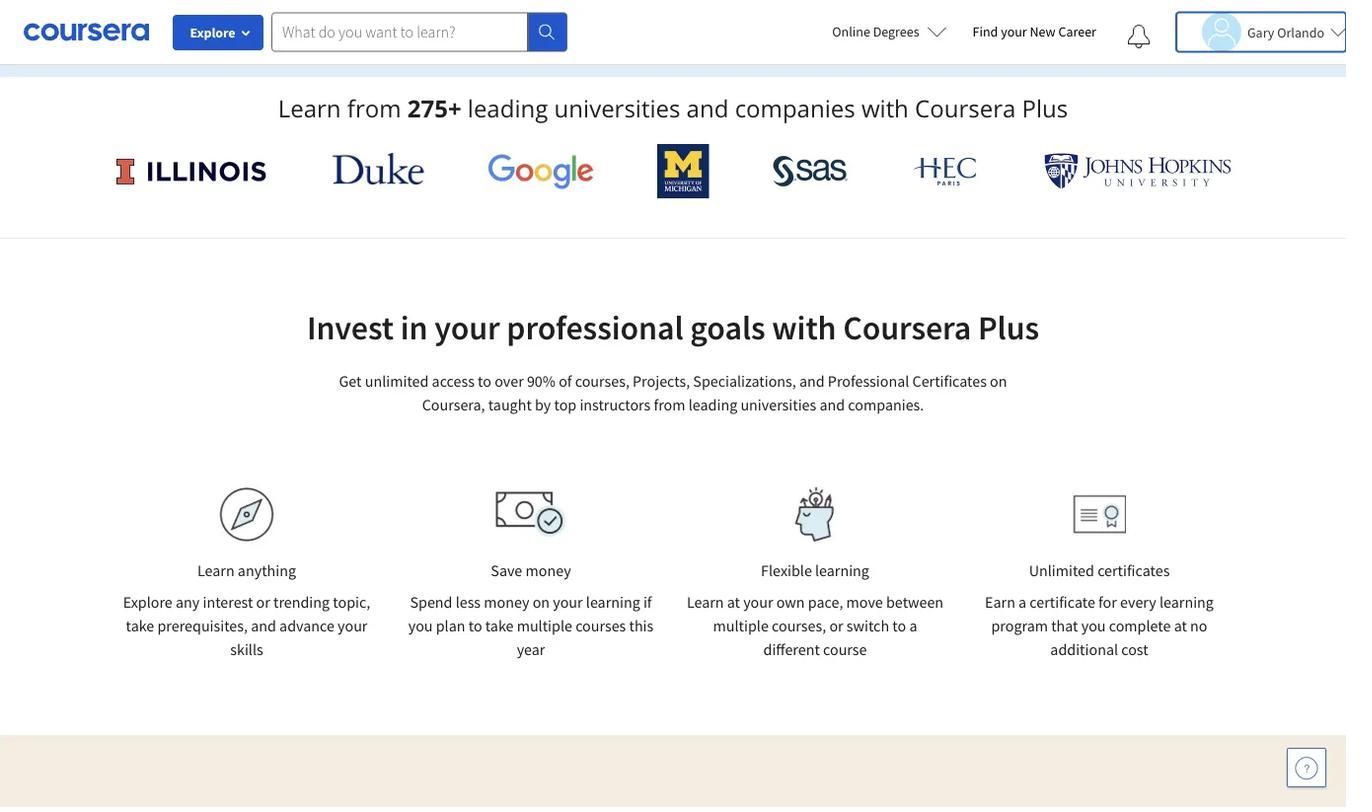 Task type: describe. For each thing, give the bounding box(es) containing it.
if
[[644, 592, 652, 612]]

university of illinois at urbana-champaign image
[[115, 156, 269, 187]]

new
[[1030, 23, 1056, 40]]

over
[[495, 371, 524, 391]]

your right in
[[435, 307, 500, 349]]

unlimited certificates image
[[1074, 495, 1126, 535]]

every
[[1121, 592, 1157, 612]]

invest
[[307, 307, 394, 349]]

in
[[401, 307, 428, 349]]

on inside spend less money on your learning if you plan to take multiple courses this year
[[533, 592, 550, 612]]

gary orlando
[[1248, 23, 1325, 41]]

degrees
[[873, 23, 920, 40]]

learn for learn from 275+ leading universities and companies with coursera plus
[[278, 92, 341, 124]]

sas image
[[773, 156, 849, 187]]

and up university of michigan image
[[687, 92, 729, 124]]

find
[[973, 23, 999, 40]]

at inside earn a certificate for every learning program that you complete at no additional cost
[[1175, 616, 1188, 636]]

goals
[[690, 307, 766, 349]]

your inside spend less money on your learning if you plan to take multiple courses this year
[[553, 592, 583, 612]]

What do you want to learn? text field
[[272, 12, 528, 52]]

orlando
[[1278, 23, 1325, 41]]

90%
[[527, 371, 556, 391]]

learn from 275+ leading universities and companies with coursera plus
[[278, 92, 1069, 124]]

at inside the learn at your own pace, move between multiple courses, or switch to a different course
[[727, 592, 741, 612]]

own
[[777, 592, 805, 612]]

by
[[535, 395, 551, 415]]

professional
[[507, 307, 684, 349]]

cost
[[1122, 640, 1149, 660]]

any
[[176, 592, 200, 612]]

and down professional
[[820, 395, 845, 415]]

pace,
[[808, 592, 844, 612]]

275+
[[408, 92, 462, 124]]

duke university image
[[332, 153, 424, 185]]

professional
[[828, 371, 910, 391]]

learning for earn a certificate for every learning program that you complete at no additional cost
[[1160, 592, 1214, 612]]

or inside the learn at your own pace, move between multiple courses, or switch to a different course
[[830, 616, 844, 636]]

plan
[[436, 616, 466, 636]]

show notifications image
[[1128, 25, 1151, 48]]

career
[[1059, 23, 1097, 40]]

invest in your professional goals with coursera plus
[[307, 307, 1040, 349]]

explore any interest or trending topic, take prerequisites, and advance your skills
[[123, 592, 371, 660]]

taught
[[489, 395, 532, 415]]

topic,
[[333, 592, 371, 612]]

1 vertical spatial plus
[[978, 307, 1040, 349]]

money inside spend less money on your learning if you plan to take multiple courses this year
[[484, 592, 530, 612]]

learn for learn at your own pace, move between multiple courses, or switch to a different course
[[687, 592, 724, 612]]

universities inside get unlimited access to over 90% of courses, projects, specializations, and professional certificates on coursera, taught by top instructors from leading universities and companies.
[[741, 395, 817, 415]]

get unlimited access to over 90% of courses, projects, specializations, and professional certificates on coursera, taught by top instructors from leading universities and companies.
[[339, 371, 1008, 415]]

courses, inside get unlimited access to over 90% of courses, projects, specializations, and professional certificates on coursera, taught by top instructors from leading universities and companies.
[[575, 371, 630, 391]]

skills
[[230, 640, 263, 660]]

a inside the learn at your own pace, move between multiple courses, or switch to a different course
[[910, 616, 918, 636]]

coursera,
[[422, 395, 485, 415]]

explore for explore
[[190, 24, 235, 41]]

move
[[847, 592, 883, 612]]

university of michigan image
[[658, 144, 710, 198]]

unlimited
[[1029, 561, 1095, 581]]

course
[[823, 640, 867, 660]]

get
[[339, 371, 362, 391]]

to inside spend less money on your learning if you plan to take multiple courses this year
[[469, 616, 482, 636]]

interest
[[203, 592, 253, 612]]

complete
[[1109, 616, 1171, 636]]

0 vertical spatial money
[[526, 561, 571, 581]]

from inside get unlimited access to over 90% of courses, projects, specializations, and professional certificates on coursera, taught by top instructors from leading universities and companies.
[[654, 395, 686, 415]]

coursera image
[[24, 16, 149, 48]]

of
[[559, 371, 572, 391]]

1 vertical spatial coursera
[[843, 307, 972, 349]]

learn at your own pace, move between multiple courses, or switch to a different course
[[687, 592, 944, 660]]

online degrees button
[[817, 10, 963, 53]]

google image
[[488, 153, 594, 190]]

explore for explore any interest or trending topic, take prerequisites, and advance your skills
[[123, 592, 173, 612]]



Task type: locate. For each thing, give the bounding box(es) containing it.
to inside get unlimited access to over 90% of courses, projects, specializations, and professional certificates on coursera, taught by top instructors from leading universities and companies.
[[478, 371, 492, 391]]

0 horizontal spatial at
[[727, 592, 741, 612]]

switch
[[847, 616, 890, 636]]

1 vertical spatial learn
[[197, 561, 235, 581]]

0 vertical spatial from
[[347, 92, 401, 124]]

learn up interest
[[197, 561, 235, 581]]

on down save money
[[533, 592, 550, 612]]

0 vertical spatial on
[[990, 371, 1008, 391]]

multiple inside the learn at your own pace, move between multiple courses, or switch to a different course
[[713, 616, 769, 636]]

or down anything
[[256, 592, 270, 612]]

trending
[[273, 592, 330, 612]]

your down topic,
[[338, 616, 368, 636]]

multiple
[[517, 616, 573, 636], [713, 616, 769, 636]]

1 vertical spatial explore
[[123, 592, 173, 612]]

multiple up year
[[517, 616, 573, 636]]

save
[[491, 561, 523, 581]]

2 take from the left
[[486, 616, 514, 636]]

2 horizontal spatial learning
[[1160, 592, 1214, 612]]

additional
[[1051, 640, 1119, 660]]

flexible learning image
[[781, 488, 850, 542]]

1 vertical spatial universities
[[741, 395, 817, 415]]

explore inside explore any interest or trending topic, take prerequisites, and advance your skills
[[123, 592, 173, 612]]

1 multiple from the left
[[517, 616, 573, 636]]

0 horizontal spatial from
[[347, 92, 401, 124]]

program
[[992, 616, 1049, 636]]

access
[[432, 371, 475, 391]]

or up course
[[830, 616, 844, 636]]

take right plan
[[486, 616, 514, 636]]

1 vertical spatial a
[[910, 616, 918, 636]]

1 vertical spatial money
[[484, 592, 530, 612]]

take
[[126, 616, 154, 636], [486, 616, 514, 636]]

1 vertical spatial on
[[533, 592, 550, 612]]

take inside explore any interest or trending topic, take prerequisites, and advance your skills
[[126, 616, 154, 636]]

your inside explore any interest or trending topic, take prerequisites, and advance your skills
[[338, 616, 368, 636]]

help center image
[[1295, 756, 1319, 780]]

advance
[[279, 616, 335, 636]]

1 vertical spatial leading
[[689, 395, 738, 415]]

prerequisites,
[[157, 616, 248, 636]]

spend
[[410, 592, 453, 612]]

at left no
[[1175, 616, 1188, 636]]

earn a certificate for every learning program that you complete at no additional cost
[[985, 592, 1214, 660]]

money right save
[[526, 561, 571, 581]]

and left professional
[[800, 371, 825, 391]]

0 horizontal spatial universities
[[554, 92, 681, 124]]

1 vertical spatial at
[[1175, 616, 1188, 636]]

1 vertical spatial or
[[830, 616, 844, 636]]

companies
[[735, 92, 856, 124]]

1 horizontal spatial from
[[654, 395, 686, 415]]

None search field
[[272, 12, 568, 52]]

a
[[1019, 592, 1027, 612], [910, 616, 918, 636]]

0 horizontal spatial a
[[910, 616, 918, 636]]

year
[[517, 640, 545, 660]]

companies.
[[848, 395, 924, 415]]

learn up duke university image
[[278, 92, 341, 124]]

spend less money on your learning if you plan to take multiple courses this year
[[409, 592, 654, 660]]

to inside the learn at your own pace, move between multiple courses, or switch to a different course
[[893, 616, 907, 636]]

save money
[[491, 561, 571, 581]]

your left the own
[[744, 592, 774, 612]]

no
[[1191, 616, 1208, 636]]

learn anything
[[197, 561, 296, 581]]

and up skills
[[251, 616, 276, 636]]

your inside the learn at your own pace, move between multiple courses, or switch to a different course
[[744, 592, 774, 612]]

universities down specializations,
[[741, 395, 817, 415]]

1 horizontal spatial take
[[486, 616, 514, 636]]

coursera
[[915, 92, 1016, 124], [843, 307, 972, 349]]

leading
[[468, 92, 548, 124], [689, 395, 738, 415]]

find your new career
[[973, 23, 1097, 40]]

gary orlando button
[[1177, 12, 1347, 52]]

for
[[1099, 592, 1117, 612]]

from down projects,
[[654, 395, 686, 415]]

between
[[887, 592, 944, 612]]

2 horizontal spatial learn
[[687, 592, 724, 612]]

1 horizontal spatial or
[[830, 616, 844, 636]]

and
[[687, 92, 729, 124], [800, 371, 825, 391], [820, 395, 845, 415], [251, 616, 276, 636]]

or
[[256, 592, 270, 612], [830, 616, 844, 636]]

this
[[629, 616, 654, 636]]

2 multiple from the left
[[713, 616, 769, 636]]

0 vertical spatial universities
[[554, 92, 681, 124]]

from
[[347, 92, 401, 124], [654, 395, 686, 415]]

flexible learning
[[761, 561, 870, 581]]

your inside find your new career link
[[1001, 23, 1028, 40]]

unlimited certificates
[[1029, 561, 1170, 581]]

take left prerequisites,
[[126, 616, 154, 636]]

your right find
[[1001, 23, 1028, 40]]

1 horizontal spatial leading
[[689, 395, 738, 415]]

earn
[[985, 592, 1016, 612]]

with
[[862, 92, 909, 124], [772, 307, 837, 349]]

leading inside get unlimited access to over 90% of courses, projects, specializations, and professional certificates on coursera, taught by top instructors from leading universities and companies.
[[689, 395, 738, 415]]

a down "between"
[[910, 616, 918, 636]]

multiple up the different
[[713, 616, 769, 636]]

gary
[[1248, 23, 1275, 41]]

0 horizontal spatial multiple
[[517, 616, 573, 636]]

1 horizontal spatial learning
[[816, 561, 870, 581]]

coursera up professional
[[843, 307, 972, 349]]

1 you from the left
[[409, 616, 433, 636]]

on right certificates
[[990, 371, 1008, 391]]

0 vertical spatial leading
[[468, 92, 548, 124]]

multiple inside spend less money on your learning if you plan to take multiple courses this year
[[517, 616, 573, 636]]

0 horizontal spatial explore
[[123, 592, 173, 612]]

0 vertical spatial courses,
[[575, 371, 630, 391]]

courses, inside the learn at your own pace, move between multiple courses, or switch to a different course
[[772, 616, 827, 636]]

0 vertical spatial with
[[862, 92, 909, 124]]

1 vertical spatial courses,
[[772, 616, 827, 636]]

certificates
[[913, 371, 987, 391]]

2 vertical spatial learn
[[687, 592, 724, 612]]

0 vertical spatial or
[[256, 592, 270, 612]]

to right plan
[[469, 616, 482, 636]]

save money image
[[496, 492, 567, 538]]

plus up certificates
[[978, 307, 1040, 349]]

learn anything image
[[220, 488, 274, 542]]

1 horizontal spatial learn
[[278, 92, 341, 124]]

learning inside spend less money on your learning if you plan to take multiple courses this year
[[586, 592, 641, 612]]

a inside earn a certificate for every learning program that you complete at no additional cost
[[1019, 592, 1027, 612]]

learn inside the learn at your own pace, move between multiple courses, or switch to a different course
[[687, 592, 724, 612]]

1 horizontal spatial explore
[[190, 24, 235, 41]]

1 horizontal spatial at
[[1175, 616, 1188, 636]]

different
[[764, 640, 820, 660]]

you inside spend less money on your learning if you plan to take multiple courses this year
[[409, 616, 433, 636]]

0 horizontal spatial learn
[[197, 561, 235, 581]]

hec paris image
[[912, 151, 981, 192]]

1 take from the left
[[126, 616, 154, 636]]

take inside spend less money on your learning if you plan to take multiple courses this year
[[486, 616, 514, 636]]

0 vertical spatial coursera
[[915, 92, 1016, 124]]

0 horizontal spatial leading
[[468, 92, 548, 124]]

on inside get unlimited access to over 90% of courses, projects, specializations, and professional certificates on coursera, taught by top instructors from leading universities and companies.
[[990, 371, 1008, 391]]

you up additional
[[1082, 616, 1106, 636]]

courses, up the instructors
[[575, 371, 630, 391]]

to
[[478, 371, 492, 391], [469, 616, 482, 636], [893, 616, 907, 636]]

1 horizontal spatial you
[[1082, 616, 1106, 636]]

explore inside dropdown button
[[190, 24, 235, 41]]

0 horizontal spatial with
[[772, 307, 837, 349]]

plus down new
[[1022, 92, 1069, 124]]

0 vertical spatial plus
[[1022, 92, 1069, 124]]

online
[[833, 23, 871, 40]]

projects,
[[633, 371, 690, 391]]

online degrees
[[833, 23, 920, 40]]

0 vertical spatial explore
[[190, 24, 235, 41]]

flexible
[[761, 561, 812, 581]]

1 horizontal spatial multiple
[[713, 616, 769, 636]]

0 horizontal spatial learning
[[586, 592, 641, 612]]

0 horizontal spatial or
[[256, 592, 270, 612]]

1 horizontal spatial a
[[1019, 592, 1027, 612]]

courses, up the different
[[772, 616, 827, 636]]

2 you from the left
[[1082, 616, 1106, 636]]

plus
[[1022, 92, 1069, 124], [978, 307, 1040, 349]]

0 horizontal spatial you
[[409, 616, 433, 636]]

unlimited
[[365, 371, 429, 391]]

leading up google image
[[468, 92, 548, 124]]

anything
[[238, 561, 296, 581]]

learning up pace,
[[816, 561, 870, 581]]

learning for spend less money on your learning if you plan to take multiple courses this year
[[586, 592, 641, 612]]

0 horizontal spatial on
[[533, 592, 550, 612]]

to left over
[[478, 371, 492, 391]]

0 horizontal spatial take
[[126, 616, 154, 636]]

0 horizontal spatial courses,
[[575, 371, 630, 391]]

1 horizontal spatial with
[[862, 92, 909, 124]]

money down save
[[484, 592, 530, 612]]

certificate
[[1030, 592, 1096, 612]]

to down "between"
[[893, 616, 907, 636]]

or inside explore any interest or trending topic, take prerequisites, and advance your skills
[[256, 592, 270, 612]]

from left 275+
[[347, 92, 401, 124]]

johns hopkins university image
[[1045, 153, 1232, 190]]

explore button
[[173, 15, 264, 50]]

find your new career link
[[963, 20, 1107, 44]]

with right goals
[[772, 307, 837, 349]]

you down spend
[[409, 616, 433, 636]]

a right earn
[[1019, 592, 1027, 612]]

less
[[456, 592, 481, 612]]

universities up university of michigan image
[[554, 92, 681, 124]]

1 horizontal spatial universities
[[741, 395, 817, 415]]

at
[[727, 592, 741, 612], [1175, 616, 1188, 636]]

learning inside earn a certificate for every learning program that you complete at no additional cost
[[1160, 592, 1214, 612]]

instructors
[[580, 395, 651, 415]]

money
[[526, 561, 571, 581], [484, 592, 530, 612]]

learning up courses
[[586, 592, 641, 612]]

coursera up hec paris image
[[915, 92, 1016, 124]]

your up courses
[[553, 592, 583, 612]]

at left the own
[[727, 592, 741, 612]]

top
[[554, 395, 577, 415]]

you
[[409, 616, 433, 636], [1082, 616, 1106, 636]]

learning
[[816, 561, 870, 581], [586, 592, 641, 612], [1160, 592, 1214, 612]]

learn
[[278, 92, 341, 124], [197, 561, 235, 581], [687, 592, 724, 612]]

0 vertical spatial learn
[[278, 92, 341, 124]]

explore
[[190, 24, 235, 41], [123, 592, 173, 612]]

1 vertical spatial with
[[772, 307, 837, 349]]

1 vertical spatial from
[[654, 395, 686, 415]]

and inside explore any interest or trending topic, take prerequisites, and advance your skills
[[251, 616, 276, 636]]

0 vertical spatial a
[[1019, 592, 1027, 612]]

1 horizontal spatial on
[[990, 371, 1008, 391]]

learn right if
[[687, 592, 724, 612]]

specializations,
[[693, 371, 797, 391]]

that
[[1052, 616, 1079, 636]]

certificates
[[1098, 561, 1170, 581]]

learning up no
[[1160, 592, 1214, 612]]

you inside earn a certificate for every learning program that you complete at no additional cost
[[1082, 616, 1106, 636]]

on
[[990, 371, 1008, 391], [533, 592, 550, 612]]

courses
[[576, 616, 626, 636]]

leading down specializations,
[[689, 395, 738, 415]]

1 horizontal spatial courses,
[[772, 616, 827, 636]]

your
[[1001, 23, 1028, 40], [435, 307, 500, 349], [553, 592, 583, 612], [744, 592, 774, 612], [338, 616, 368, 636]]

0 vertical spatial at
[[727, 592, 741, 612]]

universities
[[554, 92, 681, 124], [741, 395, 817, 415]]

with down online degrees popup button
[[862, 92, 909, 124]]

learn for learn anything
[[197, 561, 235, 581]]



Task type: vqa. For each thing, say whether or not it's contained in the screenshot.
learning within the Earn a certificate for every learning program that you complete at no additional cost
yes



